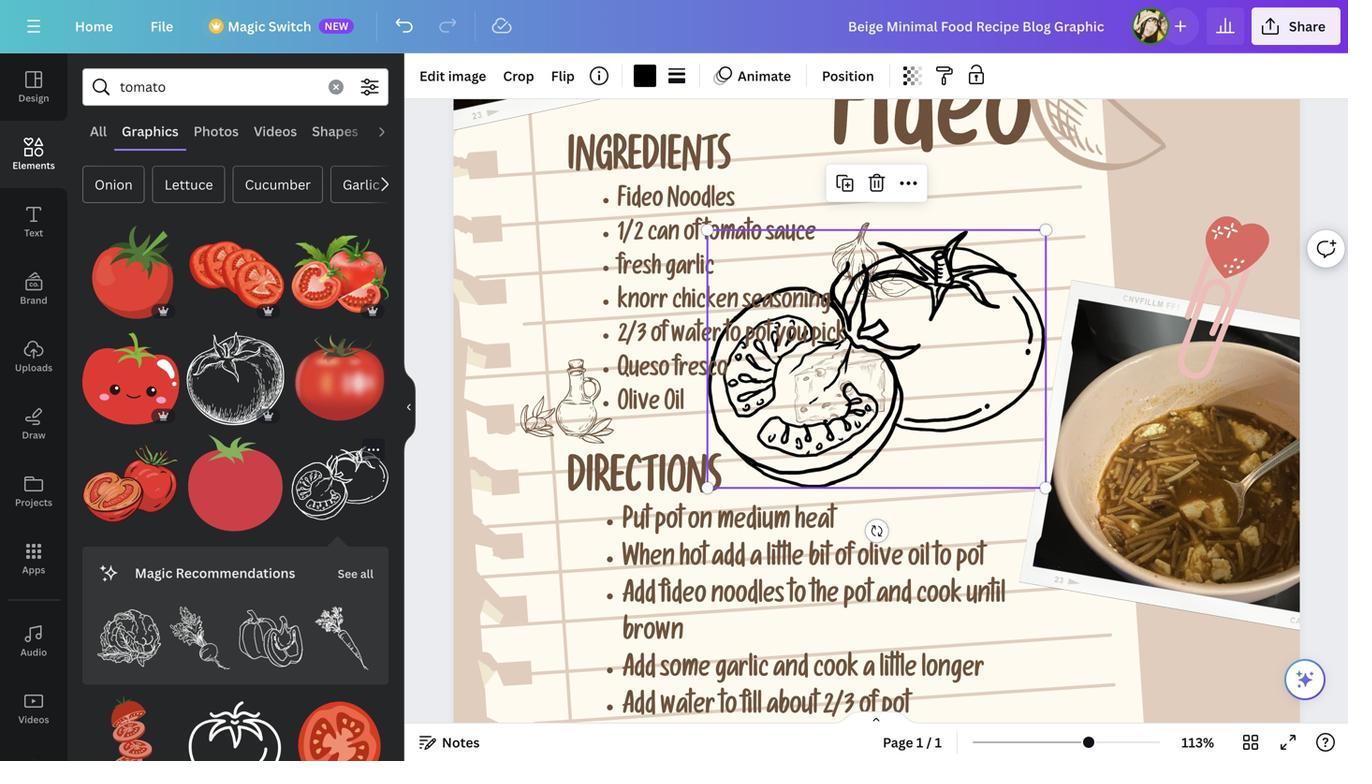 Task type: vqa. For each thing, say whether or not it's contained in the screenshot.
"Recommendations"
yes



Task type: locate. For each thing, give the bounding box(es) containing it.
slice of tomato image
[[292, 697, 389, 761]]

add
[[623, 584, 656, 612], [623, 658, 656, 686], [623, 695, 656, 723]]

magic inside main menu bar
[[228, 17, 265, 35]]

to down chicken
[[726, 325, 741, 350]]

1 vertical spatial magic
[[135, 564, 173, 582]]

hot
[[680, 547, 708, 575]]

113%
[[1182, 734, 1215, 752]]

0 vertical spatial and
[[877, 584, 912, 612]]

when hot add a little bit of olive oil to pot
[[623, 547, 985, 575]]

water
[[671, 325, 721, 350], [661, 695, 715, 723]]

cucumber
[[245, 176, 311, 193]]

0 vertical spatial a
[[750, 547, 762, 575]]

2 vertical spatial add
[[623, 695, 656, 723]]

Search elements search field
[[120, 69, 317, 105]]

of right can
[[684, 224, 700, 249]]

noodles
[[711, 584, 785, 612]]

oil
[[664, 393, 684, 418]]

0 vertical spatial water
[[671, 325, 721, 350]]

of
[[684, 224, 700, 249], [651, 325, 667, 350], [835, 547, 853, 575], [860, 695, 877, 723]]

1
[[917, 734, 924, 752], [935, 734, 942, 752]]

lettuce button
[[152, 166, 225, 203]]

add water to fill about 2/3 of pot
[[623, 695, 910, 723]]

file
[[151, 17, 173, 35]]

of down add some garlic and cook a little longer on the bottom of page
[[860, 695, 877, 723]]

audio inside side panel tab list
[[20, 646, 47, 659]]

magic left recommendations
[[135, 564, 173, 582]]

cook up about
[[814, 658, 859, 686]]

magic
[[228, 17, 265, 35], [135, 564, 173, 582]]

1 horizontal spatial 2/3
[[823, 695, 855, 723]]

onion
[[95, 176, 133, 193]]

graphics
[[122, 122, 179, 140]]

0 vertical spatial audio
[[373, 122, 411, 140]]

add for add some garlic and cook a little longer
[[623, 658, 656, 686]]

0 vertical spatial add
[[623, 584, 656, 612]]

audio down apps
[[20, 646, 47, 659]]

to
[[726, 325, 741, 350], [935, 547, 952, 575], [789, 584, 806, 612], [720, 695, 737, 723]]

pot up page at the bottom of the page
[[882, 695, 910, 723]]

a up show pages image
[[863, 658, 875, 686]]

knorr chicken seasoning 2/3 of water to pot you pick queso fresco olive oil
[[618, 291, 847, 418]]

chicken
[[672, 291, 739, 317]]

garlic up chicken
[[666, 257, 715, 283]]

brown
[[623, 621, 684, 649]]

new
[[325, 19, 349, 33]]

little up show pages image
[[880, 658, 917, 686]]

1 vertical spatial audio button
[[0, 608, 67, 675]]

0 horizontal spatial magic
[[135, 564, 173, 582]]

0 vertical spatial magic
[[228, 17, 265, 35]]

1 horizontal spatial and
[[877, 584, 912, 612]]

magic switch
[[228, 17, 312, 35]]

0 horizontal spatial 2/3
[[618, 325, 647, 350]]

until
[[967, 584, 1006, 612]]

simple cut out la tomatina decorative elements corner tomato whole tomato sliced image
[[82, 697, 179, 761]]

videos
[[254, 122, 297, 140], [18, 714, 49, 726]]

tomato slices illustration image
[[187, 226, 284, 323]]

1 vertical spatial videos
[[18, 714, 49, 726]]

design button
[[0, 53, 67, 121]]

0 horizontal spatial audio
[[20, 646, 47, 659]]

#000000 image
[[634, 65, 656, 87]]

tomato image
[[187, 435, 284, 532]]

design
[[18, 92, 49, 104]]

1 horizontal spatial magic
[[228, 17, 265, 35]]

heat
[[795, 510, 835, 538]]

all button
[[82, 113, 114, 149]]

graphics button
[[114, 113, 186, 149]]

share button
[[1252, 7, 1341, 45]]

add for add fideo noodles to the pot and cook until brown
[[623, 584, 656, 612]]

garlic
[[666, 257, 715, 283], [715, 658, 769, 686]]

0 vertical spatial videos
[[254, 122, 297, 140]]

water inside knorr chicken seasoning 2/3 of water to pot you pick queso fresco olive oil
[[671, 325, 721, 350]]

main menu bar
[[0, 0, 1349, 53]]

little left bit
[[767, 547, 804, 575]]

you
[[776, 325, 808, 350]]

notes button
[[412, 728, 487, 758]]

1 add from the top
[[623, 584, 656, 612]]

position button
[[815, 61, 882, 91]]

audio right shapes button
[[373, 122, 411, 140]]

elements button
[[0, 121, 67, 188]]

see all
[[338, 566, 374, 582]]

text
[[24, 227, 43, 239]]

2/3 right about
[[823, 695, 855, 723]]

1 horizontal spatial a
[[863, 658, 875, 686]]

directions
[[568, 462, 722, 507]]

audio button right shapes
[[366, 113, 418, 149]]

fideo
[[832, 73, 1033, 184], [618, 190, 663, 215]]

fresh garlic
[[618, 257, 715, 283]]

image
[[448, 67, 486, 85]]

1 vertical spatial fideo
[[618, 190, 663, 215]]

0 vertical spatial little
[[767, 547, 804, 575]]

cook inside add fideo noodles to the pot and cook until brown
[[917, 584, 962, 612]]

edit image
[[420, 67, 486, 85]]

1 horizontal spatial fideo
[[832, 73, 1033, 184]]

garlic up fill
[[715, 658, 769, 686]]

fresh whole and sliced tomatoes image
[[292, 226, 389, 323]]

flip
[[551, 67, 575, 85]]

put pot on medium heat
[[623, 510, 835, 538]]

1 horizontal spatial videos
[[254, 122, 297, 140]]

1 right / at the right
[[935, 734, 942, 752]]

1 vertical spatial garlic
[[715, 658, 769, 686]]

1 vertical spatial little
[[880, 658, 917, 686]]

group
[[82, 214, 179, 323], [292, 214, 389, 323], [187, 226, 284, 323], [82, 319, 179, 427], [187, 319, 284, 427], [292, 319, 389, 427], [82, 424, 179, 532], [187, 424, 284, 532], [292, 435, 389, 532], [97, 596, 161, 670], [239, 596, 303, 670], [292, 685, 389, 761], [82, 697, 179, 761]]

pot right the
[[844, 584, 872, 612]]

0 horizontal spatial and
[[774, 658, 809, 686]]

pot
[[745, 325, 772, 350], [655, 510, 684, 538], [957, 547, 985, 575], [844, 584, 872, 612], [882, 695, 910, 723]]

flip button
[[544, 61, 582, 91]]

cook down oil
[[917, 584, 962, 612]]

1 horizontal spatial cook
[[917, 584, 962, 612]]

fideo for fideo
[[832, 73, 1033, 184]]

home link
[[60, 7, 128, 45]]

to left fill
[[720, 695, 737, 723]]

magic for magic recommendations
[[135, 564, 173, 582]]

Design title text field
[[833, 7, 1125, 45]]

1 horizontal spatial videos button
[[246, 113, 305, 149]]

vector image image
[[292, 330, 389, 427]]

1 left / at the right
[[917, 734, 924, 752]]

0 vertical spatial videos button
[[246, 113, 305, 149]]

0 vertical spatial 2/3
[[618, 325, 647, 350]]

1 vertical spatial add
[[623, 658, 656, 686]]

1 vertical spatial cook
[[814, 658, 859, 686]]

water down some
[[661, 695, 715, 723]]

0 vertical spatial cook
[[917, 584, 962, 612]]

tomato
[[704, 224, 762, 249]]

see all button
[[336, 554, 376, 592]]

a right add
[[750, 547, 762, 575]]

a
[[750, 547, 762, 575], [863, 658, 875, 686]]

add for add water to fill about 2/3 of pot
[[623, 695, 656, 723]]

cucumber button
[[233, 166, 323, 203]]

magic left switch
[[228, 17, 265, 35]]

2/3 down knorr
[[618, 325, 647, 350]]

0 horizontal spatial fideo
[[618, 190, 663, 215]]

water up fresco
[[671, 325, 721, 350]]

0 vertical spatial audio button
[[366, 113, 418, 149]]

apps button
[[0, 525, 67, 593]]

3 add from the top
[[623, 695, 656, 723]]

0 horizontal spatial 1
[[917, 734, 924, 752]]

all
[[90, 122, 107, 140]]

1 horizontal spatial little
[[880, 658, 917, 686]]

fideo inside fideo noodles 1/2 can of tomato sauce
[[618, 190, 663, 215]]

of up "queso" in the left of the page
[[651, 325, 667, 350]]

and down olive in the right bottom of the page
[[877, 584, 912, 612]]

0 horizontal spatial cook
[[814, 658, 859, 686]]

audio button
[[366, 113, 418, 149], [0, 608, 67, 675]]

apps
[[22, 564, 45, 576]]

0 horizontal spatial videos button
[[0, 675, 67, 743]]

position
[[822, 67, 874, 85]]

projects
[[15, 496, 52, 509]]

1 horizontal spatial 1
[[935, 734, 942, 752]]

audio
[[373, 122, 411, 140], [20, 646, 47, 659]]

audio button down apps
[[0, 608, 67, 675]]

to inside add fideo noodles to the pot and cook until brown
[[789, 584, 806, 612]]

pot up the until
[[957, 547, 985, 575]]

see
[[338, 566, 358, 582]]

fresco
[[674, 359, 728, 384]]

cook
[[917, 584, 962, 612], [814, 658, 859, 686]]

olive
[[858, 547, 904, 575]]

2 add from the top
[[623, 658, 656, 686]]

bit
[[809, 547, 831, 575]]

1 vertical spatial audio
[[20, 646, 47, 659]]

and up about
[[774, 658, 809, 686]]

#000000 image
[[634, 65, 656, 87]]

0 vertical spatial fideo
[[832, 73, 1033, 184]]

elements
[[12, 159, 55, 172]]

garlic
[[343, 176, 380, 193]]

olive oil hand drawn image
[[521, 359, 614, 444]]

add inside add fideo noodles to the pot and cook until brown
[[623, 584, 656, 612]]

fideo
[[661, 584, 707, 612]]

edit image button
[[412, 61, 494, 91]]

pot left you at the right of page
[[745, 325, 772, 350]]

0 horizontal spatial videos
[[18, 714, 49, 726]]

photos button
[[186, 113, 246, 149]]

to left the
[[789, 584, 806, 612]]



Task type: describe. For each thing, give the bounding box(es) containing it.
pot left on
[[655, 510, 684, 538]]

when
[[623, 547, 675, 575]]

pot inside add fideo noodles to the pot and cook until brown
[[844, 584, 872, 612]]

0 horizontal spatial a
[[750, 547, 762, 575]]

to inside knorr chicken seasoning 2/3 of water to pot you pick queso fresco olive oil
[[726, 325, 741, 350]]

crop
[[503, 67, 534, 85]]

1 1 from the left
[[917, 734, 924, 752]]

pick
[[812, 325, 847, 350]]

and inside add fideo noodles to the pot and cook until brown
[[877, 584, 912, 612]]

of inside fideo noodles 1/2 can of tomato sauce
[[684, 224, 700, 249]]

add some garlic and cook a little longer
[[623, 658, 985, 686]]

noodles
[[668, 190, 735, 215]]

draw
[[22, 429, 45, 442]]

page 1 / 1
[[883, 734, 942, 752]]

tomato fruit plant image
[[82, 330, 179, 427]]

fresh
[[618, 257, 661, 283]]

shapes button
[[305, 113, 366, 149]]

add
[[712, 547, 746, 575]]

some
[[661, 658, 711, 686]]

crop button
[[496, 61, 542, 91]]

put
[[623, 510, 651, 538]]

2 1 from the left
[[935, 734, 942, 752]]

113% button
[[1168, 728, 1229, 758]]

photos
[[194, 122, 239, 140]]

text button
[[0, 188, 67, 256]]

show pages image
[[832, 711, 921, 726]]

notes
[[442, 734, 480, 752]]

home
[[75, 17, 113, 35]]

animate button
[[708, 61, 799, 91]]

0 vertical spatial garlic
[[666, 257, 715, 283]]

garlic button
[[331, 166, 392, 203]]

sauce
[[766, 224, 817, 249]]

shapes
[[312, 122, 358, 140]]

1 vertical spatial a
[[863, 658, 875, 686]]

file button
[[136, 7, 188, 45]]

2/3 inside knorr chicken seasoning 2/3 of water to pot you pick queso fresco olive oil
[[618, 325, 647, 350]]

pot inside knorr chicken seasoning 2/3 of water to pot you pick queso fresco olive oil
[[745, 325, 772, 350]]

recommendations
[[176, 564, 295, 582]]

1 vertical spatial water
[[661, 695, 715, 723]]

tomato vector image
[[82, 435, 179, 532]]

olive
[[618, 393, 660, 418]]

fill
[[742, 695, 762, 723]]

of inside knorr chicken seasoning 2/3 of water to pot you pick queso fresco olive oil
[[651, 325, 667, 350]]

medium
[[717, 510, 791, 538]]

1/2
[[618, 224, 644, 249]]

knorr
[[618, 291, 668, 317]]

about
[[767, 695, 819, 723]]

canva assistant image
[[1294, 669, 1317, 691]]

uploads button
[[0, 323, 67, 391]]

1 vertical spatial 2/3
[[823, 695, 855, 723]]

to right oil
[[935, 547, 952, 575]]

seasoning
[[743, 291, 831, 317]]

brand
[[20, 294, 47, 307]]

draw button
[[0, 391, 67, 458]]

all
[[360, 566, 374, 582]]

onion button
[[82, 166, 145, 203]]

1 horizontal spatial audio button
[[366, 113, 418, 149]]

can
[[648, 224, 680, 249]]

0 horizontal spatial audio button
[[0, 608, 67, 675]]

red tomato image
[[82, 226, 179, 323]]

brand button
[[0, 256, 67, 323]]

switch
[[269, 17, 312, 35]]

the
[[811, 584, 839, 612]]

1 vertical spatial videos button
[[0, 675, 67, 743]]

fideo for fideo noodles 1/2 can of tomato sauce
[[618, 190, 663, 215]]

longer
[[922, 658, 985, 686]]

magic for magic switch
[[228, 17, 265, 35]]

add fideo noodles to the pot and cook until brown
[[623, 584, 1006, 649]]

animate
[[738, 67, 791, 85]]

/
[[927, 734, 932, 752]]

side panel tab list
[[0, 53, 67, 761]]

page
[[883, 734, 914, 752]]

projects button
[[0, 458, 67, 525]]

0 horizontal spatial little
[[767, 547, 804, 575]]

1 horizontal spatial audio
[[373, 122, 411, 140]]

edit
[[420, 67, 445, 85]]

share
[[1289, 17, 1326, 35]]

queso
[[618, 359, 670, 384]]

hide image
[[404, 362, 416, 452]]

fideo noodles 1/2 can of tomato sauce
[[618, 190, 817, 249]]

videos inside side panel tab list
[[18, 714, 49, 726]]

on
[[688, 510, 713, 538]]

lettuce
[[165, 176, 213, 193]]

1 vertical spatial and
[[774, 658, 809, 686]]

of right bit
[[835, 547, 853, 575]]

oil
[[908, 547, 930, 575]]



